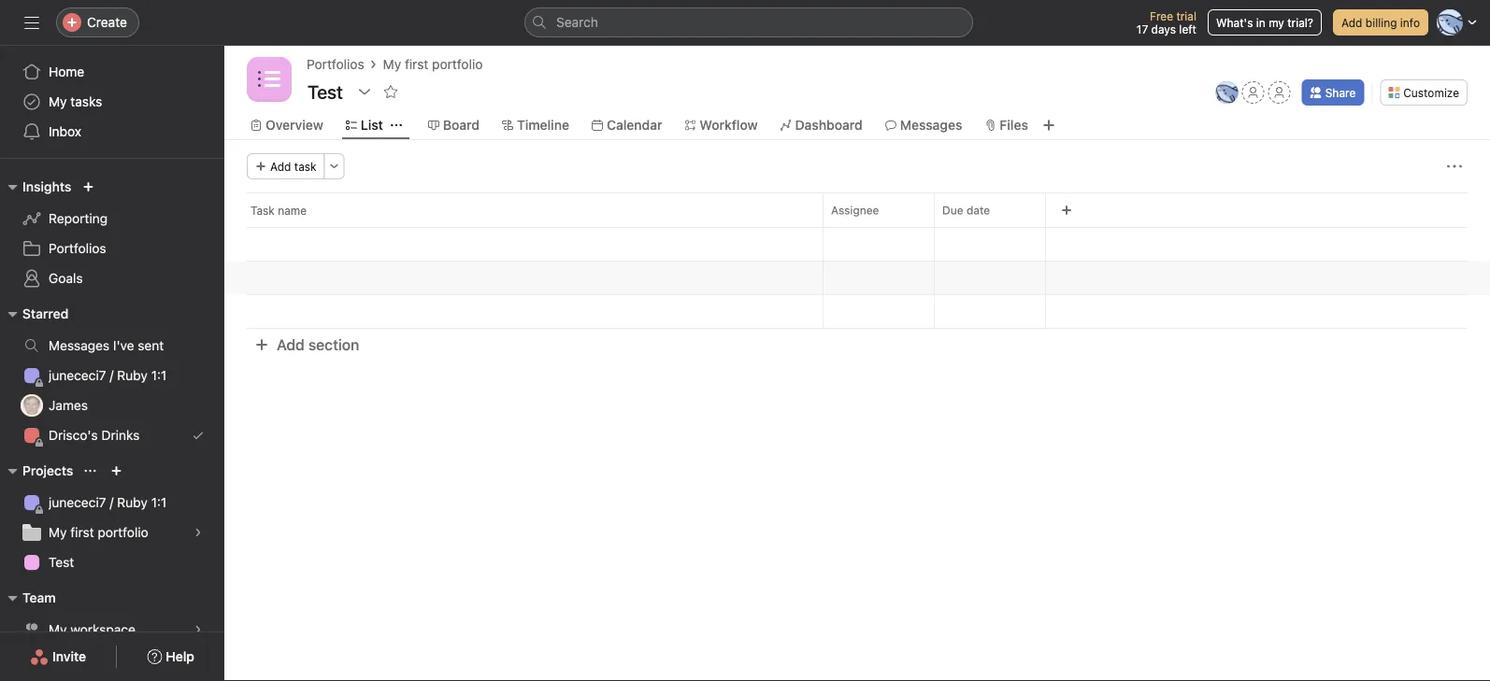 Task type: describe. For each thing, give the bounding box(es) containing it.
more actions image
[[1448, 159, 1463, 174]]

tasks
[[70, 94, 102, 109]]

1 vertical spatial portfolios link
[[11, 234, 213, 264]]

due
[[943, 204, 964, 217]]

my for my workspace link
[[49, 622, 67, 638]]

inbox
[[49, 124, 81, 139]]

add section
[[277, 336, 359, 354]]

row containing task name
[[224, 193, 1491, 227]]

my workspace
[[49, 622, 136, 638]]

reporting
[[49, 211, 108, 226]]

1 horizontal spatial portfolios
[[307, 57, 364, 72]]

17
[[1137, 22, 1149, 36]]

show options, current sort, top image
[[85, 466, 96, 477]]

help
[[166, 650, 194, 665]]

invite
[[52, 650, 86, 665]]

assignee
[[831, 204, 880, 217]]

left
[[1180, 22, 1197, 36]]

help button
[[135, 641, 207, 674]]

what's
[[1217, 16, 1254, 29]]

projects element
[[0, 455, 224, 582]]

test link
[[11, 548, 213, 578]]

insights element
[[0, 170, 224, 297]]

add field image
[[1062, 205, 1073, 216]]

files
[[1000, 117, 1029, 133]]

my up add to starred icon
[[383, 57, 401, 72]]

create
[[87, 14, 127, 30]]

my tasks
[[49, 94, 102, 109]]

section
[[308, 336, 359, 354]]

home link
[[11, 57, 213, 87]]

projects
[[22, 463, 73, 479]]

days
[[1152, 22, 1177, 36]]

team button
[[0, 587, 56, 610]]

name
[[278, 204, 307, 217]]

search list box
[[525, 7, 974, 37]]

add to starred image
[[383, 84, 398, 99]]

free trial 17 days left
[[1137, 9, 1197, 36]]

ra
[[1220, 86, 1235, 99]]

drisco's drinks
[[49, 428, 140, 443]]

1:1 inside starred element
[[151, 368, 167, 383]]

customize
[[1404, 86, 1460, 99]]

tab actions image
[[391, 120, 402, 131]]

task
[[294, 160, 317, 173]]

messages i've sent
[[49, 338, 164, 354]]

drisco's drinks link
[[11, 421, 213, 451]]

search
[[556, 14, 599, 30]]

1 junececi7 / ruby 1:1 link from the top
[[11, 361, 213, 391]]

sent
[[138, 338, 164, 354]]

new image
[[83, 181, 94, 193]]

add section button
[[247, 328, 367, 362]]

junececi7 / ruby 1:1 inside projects element
[[49, 495, 167, 511]]

customize button
[[1381, 79, 1468, 106]]

list image
[[258, 68, 281, 91]]

messages link
[[885, 115, 963, 136]]

see details, my workspace image
[[193, 625, 204, 636]]

2 junececi7 / ruby 1:1 link from the top
[[11, 488, 213, 518]]

add billing info button
[[1334, 9, 1429, 36]]

date
[[967, 204, 990, 217]]

board
[[443, 117, 480, 133]]

test
[[49, 555, 74, 571]]

starred element
[[0, 297, 224, 455]]

my first portfolio link inside projects element
[[11, 518, 213, 548]]

0 vertical spatial portfolios link
[[307, 54, 364, 75]]

timeline
[[517, 117, 570, 133]]

create button
[[56, 7, 139, 37]]

drinks
[[101, 428, 140, 443]]

invite button
[[18, 641, 98, 674]]

more actions image
[[329, 161, 340, 172]]

james
[[49, 398, 88, 413]]

show options image
[[357, 84, 372, 99]]

messages i've sent link
[[11, 331, 213, 361]]

add billing info
[[1342, 16, 1421, 29]]

ra button
[[1216, 81, 1239, 104]]

drisco's
[[49, 428, 98, 443]]

my for my tasks link
[[49, 94, 67, 109]]

list link
[[346, 115, 383, 136]]

overview link
[[251, 115, 323, 136]]

my workspace link
[[11, 615, 213, 645]]

/ for first junececi7 / ruby 1:1 link from the top of the page
[[110, 368, 114, 383]]

what's in my trial?
[[1217, 16, 1314, 29]]

workflow
[[700, 117, 758, 133]]



Task type: vqa. For each thing, say whether or not it's contained in the screenshot.
first within Projects element
yes



Task type: locate. For each thing, give the bounding box(es) containing it.
0 vertical spatial 1:1
[[151, 368, 167, 383]]

1 vertical spatial portfolios
[[49, 241, 106, 256]]

i've
[[113, 338, 134, 354]]

1 vertical spatial 1:1
[[151, 495, 167, 511]]

0 vertical spatial first
[[405, 57, 429, 72]]

home
[[49, 64, 84, 79]]

0 vertical spatial portfolios
[[307, 57, 364, 72]]

my first portfolio up add to starred icon
[[383, 57, 483, 72]]

search button
[[525, 7, 974, 37]]

0 vertical spatial portfolio
[[432, 57, 483, 72]]

None text field
[[303, 75, 348, 108]]

junececi7 up james
[[49, 368, 106, 383]]

1 horizontal spatial portfolios link
[[307, 54, 364, 75]]

portfolios link down reporting
[[11, 234, 213, 264]]

ruby
[[117, 368, 148, 383], [117, 495, 148, 511]]

1 horizontal spatial portfolio
[[432, 57, 483, 72]]

add left section
[[277, 336, 305, 354]]

first up board link
[[405, 57, 429, 72]]

ruby down i've
[[117, 368, 148, 383]]

workspace
[[70, 622, 136, 638]]

insights
[[22, 179, 71, 195]]

0 vertical spatial my first portfolio link
[[383, 54, 483, 75]]

messages
[[900, 117, 963, 133], [49, 338, 110, 354]]

0 vertical spatial add
[[1342, 16, 1363, 29]]

add for add billing info
[[1342, 16, 1363, 29]]

junececi7 inside starred element
[[49, 368, 106, 383]]

1:1
[[151, 368, 167, 383], [151, 495, 167, 511]]

free
[[1150, 9, 1174, 22]]

junececi7 / ruby 1:1 link
[[11, 361, 213, 391], [11, 488, 213, 518]]

1 horizontal spatial messages
[[900, 117, 963, 133]]

0 horizontal spatial first
[[70, 525, 94, 541]]

calendar link
[[592, 115, 663, 136]]

junececi7 inside projects element
[[49, 495, 106, 511]]

trial
[[1177, 9, 1197, 22]]

messages inside "link"
[[900, 117, 963, 133]]

add inside "button"
[[277, 336, 305, 354]]

task name
[[251, 204, 307, 217]]

0 horizontal spatial my first portfolio link
[[11, 518, 213, 548]]

junececi7 / ruby 1:1
[[49, 368, 167, 383], [49, 495, 167, 511]]

0 horizontal spatial my first portfolio
[[49, 525, 148, 541]]

portfolios
[[307, 57, 364, 72], [49, 241, 106, 256]]

junececi7 / ruby 1:1 down messages i've sent
[[49, 368, 167, 383]]

1 vertical spatial first
[[70, 525, 94, 541]]

1 horizontal spatial first
[[405, 57, 429, 72]]

hide sidebar image
[[24, 15, 39, 30]]

my up test
[[49, 525, 67, 541]]

new project or portfolio image
[[111, 466, 122, 477]]

inbox link
[[11, 117, 213, 147]]

due date
[[943, 204, 990, 217]]

/ for first junececi7 / ruby 1:1 link from the bottom of the page
[[110, 495, 114, 511]]

portfolio inside projects element
[[98, 525, 148, 541]]

share
[[1326, 86, 1356, 99]]

0 vertical spatial messages
[[900, 117, 963, 133]]

1 / from the top
[[110, 368, 114, 383]]

0 horizontal spatial portfolios
[[49, 241, 106, 256]]

my left tasks
[[49, 94, 67, 109]]

0 vertical spatial /
[[110, 368, 114, 383]]

add task button
[[247, 153, 325, 180]]

0 vertical spatial junececi7 / ruby 1:1
[[49, 368, 167, 383]]

messages left i've
[[49, 338, 110, 354]]

my tasks link
[[11, 87, 213, 117]]

2 1:1 from the top
[[151, 495, 167, 511]]

dashboard
[[796, 117, 863, 133]]

my first portfolio link up test
[[11, 518, 213, 548]]

add left billing
[[1342, 16, 1363, 29]]

1 vertical spatial my first portfolio link
[[11, 518, 213, 548]]

messages left the files link
[[900, 117, 963, 133]]

first inside projects element
[[70, 525, 94, 541]]

1 vertical spatial junececi7 / ruby 1:1
[[49, 495, 167, 511]]

messages for messages i've sent
[[49, 338, 110, 354]]

2 junececi7 from the top
[[49, 495, 106, 511]]

1 vertical spatial junececi7 / ruby 1:1 link
[[11, 488, 213, 518]]

add for add task
[[270, 160, 291, 173]]

projects button
[[0, 460, 73, 483]]

starred
[[22, 306, 69, 322]]

0 vertical spatial junececi7
[[49, 368, 106, 383]]

0 vertical spatial junececi7 / ruby 1:1 link
[[11, 361, 213, 391]]

my first portfolio link up add to starred icon
[[383, 54, 483, 75]]

ruby down new project or portfolio image
[[117, 495, 148, 511]]

1 vertical spatial /
[[110, 495, 114, 511]]

add tab image
[[1042, 118, 1057, 133]]

my
[[1269, 16, 1285, 29]]

my inside projects element
[[49, 525, 67, 541]]

my inside global element
[[49, 94, 67, 109]]

portfolio up test link
[[98, 525, 148, 541]]

what's in my trial? button
[[1208, 9, 1322, 36]]

my for my first portfolio link in projects element
[[49, 525, 67, 541]]

junececi7 / ruby 1:1 inside starred element
[[49, 368, 167, 383]]

add inside button
[[270, 160, 291, 173]]

teams element
[[0, 582, 224, 649]]

row
[[224, 193, 1491, 227], [247, 226, 1468, 228], [224, 227, 1491, 262], [224, 261, 1491, 296], [224, 295, 1491, 329]]

2 / from the top
[[110, 495, 114, 511]]

workflow link
[[685, 115, 758, 136]]

reporting link
[[11, 204, 213, 234]]

ruby for first junececi7 / ruby 1:1 link from the top of the page
[[117, 368, 148, 383]]

my inside teams element
[[49, 622, 67, 638]]

portfolios link up show options image
[[307, 54, 364, 75]]

board link
[[428, 115, 480, 136]]

insights button
[[0, 176, 71, 198]]

1 horizontal spatial my first portfolio
[[383, 57, 483, 72]]

my up invite button
[[49, 622, 67, 638]]

my
[[383, 57, 401, 72], [49, 94, 67, 109], [49, 525, 67, 541], [49, 622, 67, 638]]

1 junececi7 from the top
[[49, 368, 106, 383]]

first
[[405, 57, 429, 72], [70, 525, 94, 541]]

1 vertical spatial add
[[270, 160, 291, 173]]

add for add section
[[277, 336, 305, 354]]

junececi7 down show options, current sort, top icon
[[49, 495, 106, 511]]

1 vertical spatial my first portfolio
[[49, 525, 148, 541]]

task
[[251, 204, 275, 217]]

trial?
[[1288, 16, 1314, 29]]

timeline link
[[502, 115, 570, 136]]

0 vertical spatial my first portfolio
[[383, 57, 483, 72]]

my first portfolio inside projects element
[[49, 525, 148, 541]]

ruby inside starred element
[[117, 368, 148, 383]]

1 junececi7 / ruby 1:1 from the top
[[49, 368, 167, 383]]

messages for messages
[[900, 117, 963, 133]]

junececi7 / ruby 1:1 link down messages i've sent
[[11, 361, 213, 391]]

team
[[22, 591, 56, 606]]

/ down messages i've sent link
[[110, 368, 114, 383]]

dashboard link
[[781, 115, 863, 136]]

junececi7
[[49, 368, 106, 383], [49, 495, 106, 511]]

calendar
[[607, 117, 663, 133]]

2 vertical spatial add
[[277, 336, 305, 354]]

/ inside starred element
[[110, 368, 114, 383]]

0 vertical spatial ruby
[[117, 368, 148, 383]]

junececi7 / ruby 1:1 link down new project or portfolio image
[[11, 488, 213, 518]]

overview
[[266, 117, 323, 133]]

portfolios up show options image
[[307, 57, 364, 72]]

list
[[361, 117, 383, 133]]

0 horizontal spatial portfolios link
[[11, 234, 213, 264]]

portfolios inside portfolios link
[[49, 241, 106, 256]]

ja
[[26, 399, 38, 412]]

add
[[1342, 16, 1363, 29], [270, 160, 291, 173], [277, 336, 305, 354]]

goals
[[49, 271, 83, 286]]

1 vertical spatial junececi7
[[49, 495, 106, 511]]

portfolio up board
[[432, 57, 483, 72]]

1 vertical spatial portfolio
[[98, 525, 148, 541]]

add task
[[270, 160, 317, 173]]

global element
[[0, 46, 224, 158]]

1 vertical spatial messages
[[49, 338, 110, 354]]

my first portfolio link
[[383, 54, 483, 75], [11, 518, 213, 548]]

files link
[[985, 115, 1029, 136]]

first up test
[[70, 525, 94, 541]]

billing
[[1366, 16, 1398, 29]]

0 horizontal spatial messages
[[49, 338, 110, 354]]

in
[[1257, 16, 1266, 29]]

1 horizontal spatial my first portfolio link
[[383, 54, 483, 75]]

1 vertical spatial ruby
[[117, 495, 148, 511]]

junececi7 / ruby 1:1 down new project or portfolio image
[[49, 495, 167, 511]]

2 ruby from the top
[[117, 495, 148, 511]]

portfolio
[[432, 57, 483, 72], [98, 525, 148, 541]]

1:1 inside projects element
[[151, 495, 167, 511]]

starred button
[[0, 303, 69, 325]]

portfolios down reporting
[[49, 241, 106, 256]]

1 ruby from the top
[[117, 368, 148, 383]]

/
[[110, 368, 114, 383], [110, 495, 114, 511]]

/ inside projects element
[[110, 495, 114, 511]]

ruby for first junececi7 / ruby 1:1 link from the bottom of the page
[[117, 495, 148, 511]]

goals link
[[11, 264, 213, 294]]

share button
[[1303, 79, 1365, 106]]

1 1:1 from the top
[[151, 368, 167, 383]]

messages inside starred element
[[49, 338, 110, 354]]

my first portfolio up test link
[[49, 525, 148, 541]]

add inside button
[[1342, 16, 1363, 29]]

1:1 up test link
[[151, 495, 167, 511]]

ruby inside projects element
[[117, 495, 148, 511]]

info
[[1401, 16, 1421, 29]]

2 junececi7 / ruby 1:1 from the top
[[49, 495, 167, 511]]

0 horizontal spatial portfolio
[[98, 525, 148, 541]]

1:1 down the sent
[[151, 368, 167, 383]]

see details, my first portfolio image
[[193, 527, 204, 539]]

add left task
[[270, 160, 291, 173]]

/ down new project or portfolio image
[[110, 495, 114, 511]]

portfolios link
[[307, 54, 364, 75], [11, 234, 213, 264]]



